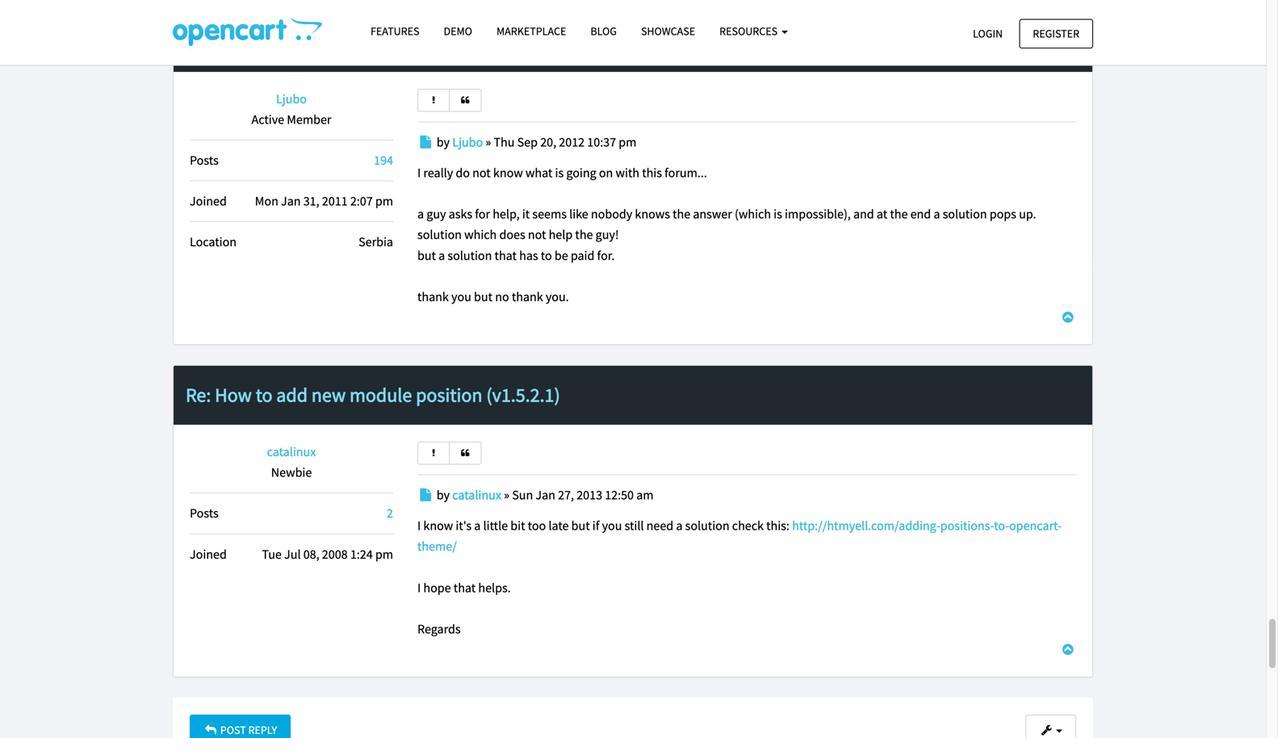 Task type: describe. For each thing, give the bounding box(es) containing it.
tue jul 08, 2008 1:24 pm
[[262, 546, 393, 563]]

1 vertical spatial ljubo link
[[453, 134, 483, 150]]

marketplace
[[497, 24, 567, 38]]

how for catalinux newbie
[[215, 383, 252, 407]]

1 thank from the left
[[418, 289, 449, 305]]

» for sun
[[504, 487, 510, 503]]

you.
[[546, 289, 569, 305]]

a right need
[[677, 518, 683, 534]]

0 horizontal spatial not
[[473, 165, 491, 181]]

this
[[642, 165, 662, 181]]

http://htmyell.com/adding-positions-to-opencart- theme/
[[418, 518, 1062, 555]]

blog
[[591, 24, 617, 38]]

solution down guy
[[418, 227, 462, 243]]

0 vertical spatial you
[[452, 289, 472, 305]]

new for catalinux newbie
[[312, 383, 346, 407]]

positions-
[[941, 518, 995, 534]]

answer
[[693, 206, 733, 222]]

wrench image
[[1040, 725, 1055, 736]]

1 vertical spatial you
[[602, 518, 622, 534]]

i really do not know what is going on with this forum...
[[418, 165, 708, 181]]

2 link
[[387, 506, 393, 522]]

check
[[733, 518, 764, 534]]

help
[[549, 227, 573, 243]]

serbia
[[359, 234, 393, 250]]

1 vertical spatial that
[[454, 580, 476, 596]]

http://htmyell.com/adding-positions-to-opencart- theme/ link
[[418, 518, 1062, 555]]

http://htmyell.com/adding-
[[793, 518, 941, 534]]

module for catalinux newbie
[[350, 383, 412, 407]]

am
[[637, 487, 654, 503]]

0 vertical spatial pm
[[619, 134, 637, 150]]

end
[[911, 206, 932, 222]]

re: for ljubo active member
[[186, 30, 211, 54]]

register
[[1034, 26, 1080, 41]]

0 horizontal spatial ljubo link
[[276, 91, 307, 107]]

194 link
[[374, 152, 393, 169]]

pm for by catalinux » sun jan 27, 2013 12:50 am
[[376, 546, 393, 563]]

for
[[475, 206, 490, 222]]

2008
[[322, 546, 348, 563]]

reply with quote image
[[460, 96, 471, 105]]

sep
[[518, 134, 538, 150]]

really
[[424, 165, 453, 181]]

add for catalinux
[[277, 383, 308, 407]]

features link
[[359, 17, 432, 45]]

position for catalinux
[[416, 383, 483, 407]]

sun
[[512, 487, 533, 503]]

resources
[[720, 24, 780, 38]]

to-
[[995, 518, 1010, 534]]

post image
[[418, 136, 434, 149]]

a right it's
[[474, 518, 481, 534]]

on
[[599, 165, 613, 181]]

help,
[[493, 206, 520, 222]]

like
[[570, 206, 589, 222]]

1 horizontal spatial catalinux
[[453, 487, 502, 503]]

12:50
[[605, 487, 634, 503]]

i for i know it's a little bit too late but if you still need a solution check this:
[[418, 518, 421, 534]]

it
[[523, 206, 530, 222]]

need
[[647, 518, 674, 534]]

by catalinux » sun jan 27, 2013 12:50 am
[[437, 487, 654, 503]]

be
[[555, 248, 568, 264]]

to for ljubo
[[256, 30, 273, 54]]

what
[[526, 165, 553, 181]]

2 vertical spatial but
[[572, 518, 590, 534]]

tue
[[262, 546, 282, 563]]

top image for i really do not know what is going on with this forum...
[[1060, 311, 1077, 324]]

with
[[616, 165, 640, 181]]

seems
[[533, 206, 567, 222]]

add for ljubo
[[277, 30, 308, 54]]

re: how to add new module position (v1.5.2.1) link for ljubo active member
[[186, 30, 561, 54]]

still
[[625, 518, 644, 534]]

at
[[877, 206, 888, 222]]

a down guy
[[439, 248, 445, 264]]

that inside a guy asks for help, it seems like nobody knows the answer (which is impossible), and at the end a solution pops up. solution which does not help the guy! but a solution that has to be paid for.
[[495, 248, 517, 264]]

a guy asks for help, it seems like nobody knows the answer (which is impossible), and at the end a solution pops up. solution which does not help the guy! but a solution that has to be paid for.
[[418, 206, 1037, 264]]

asks
[[449, 206, 473, 222]]

0 horizontal spatial catalinux link
[[267, 444, 316, 460]]

regards
[[418, 621, 461, 638]]

mon
[[255, 193, 279, 209]]

post
[[220, 723, 246, 737]]

post reply
[[218, 723, 277, 737]]

joined for mon jan 31, 2011 2:07 pm
[[190, 193, 227, 209]]

catalinux newbie
[[267, 444, 316, 481]]

2013
[[577, 487, 603, 503]]

(v1.5.2.1) for sun
[[487, 383, 561, 407]]

re: for catalinux newbie
[[186, 383, 211, 407]]

thu
[[494, 134, 515, 150]]

31,
[[304, 193, 320, 209]]

solution down which
[[448, 248, 492, 264]]

reply
[[248, 723, 277, 737]]

ljubo active member
[[252, 91, 332, 128]]

joined for tue jul 08, 2008 1:24 pm
[[190, 546, 227, 563]]

showcase
[[641, 24, 696, 38]]

08,
[[304, 546, 320, 563]]

a right end
[[934, 206, 941, 222]]

2012
[[559, 134, 585, 150]]

little
[[484, 518, 508, 534]]

i hope that helps.
[[418, 580, 511, 596]]

posts for mon
[[190, 152, 219, 169]]

demo
[[444, 24, 473, 38]]

register link
[[1020, 19, 1094, 48]]

1 horizontal spatial catalinux link
[[453, 487, 502, 503]]

it's
[[456, 518, 472, 534]]

jul
[[284, 546, 301, 563]]

guy!
[[596, 227, 619, 243]]

login
[[974, 26, 1004, 41]]

no
[[495, 289, 510, 305]]

opencart-
[[1010, 518, 1062, 534]]



Task type: vqa. For each thing, say whether or not it's contained in the screenshot.
"community" to the right
no



Task type: locate. For each thing, give the bounding box(es) containing it.
add up ljubo active member
[[277, 30, 308, 54]]

0 vertical spatial top image
[[1060, 311, 1077, 324]]

position up reply with quote icon
[[416, 383, 483, 407]]

demo link
[[432, 17, 485, 45]]

20,
[[541, 134, 557, 150]]

0 horizontal spatial thank
[[418, 289, 449, 305]]

1 report this post image from the top
[[428, 96, 440, 105]]

0 vertical spatial position
[[416, 30, 483, 54]]

1 (v1.5.2.1) from the top
[[487, 30, 561, 54]]

new for ljubo active member
[[312, 30, 346, 54]]

27,
[[558, 487, 574, 503]]

new up "catalinux newbie"
[[312, 383, 346, 407]]

position for ljubo
[[416, 30, 483, 54]]

0 vertical spatial i
[[418, 165, 421, 181]]

going
[[567, 165, 597, 181]]

» for thu
[[486, 134, 491, 150]]

solution left check
[[686, 518, 730, 534]]

is right what
[[555, 165, 564, 181]]

to left be
[[541, 248, 552, 264]]

reply image
[[204, 725, 218, 736]]

3 i from the top
[[418, 580, 421, 596]]

1 vertical spatial not
[[528, 227, 547, 243]]

joined left tue
[[190, 546, 227, 563]]

which
[[465, 227, 497, 243]]

2 re: how to add new module position (v1.5.2.1) from the top
[[186, 383, 561, 407]]

0 vertical spatial re: how to add new module position (v1.5.2.1)
[[186, 30, 561, 54]]

0 horizontal spatial jan
[[281, 193, 301, 209]]

2 report this post image from the top
[[428, 449, 440, 458]]

hope
[[424, 580, 451, 596]]

not inside a guy asks for help, it seems like nobody knows the answer (which is impossible), and at the end a solution pops up. solution which does not help the guy! but a solution that has to be paid for.
[[528, 227, 547, 243]]

2 add from the top
[[277, 383, 308, 407]]

and
[[854, 206, 875, 222]]

1 vertical spatial report this post image
[[428, 449, 440, 458]]

the right knows
[[673, 206, 691, 222]]

0 vertical spatial re: how to add new module position (v1.5.2.1) link
[[186, 30, 561, 54]]

re: how to add new module position (v1.5.2.1)
[[186, 30, 561, 54], [186, 383, 561, 407]]

1 horizontal spatial jan
[[536, 487, 556, 503]]

module for ljubo active member
[[350, 30, 412, 54]]

1 horizontal spatial »
[[504, 487, 510, 503]]

0 vertical spatial module
[[350, 30, 412, 54]]

to
[[256, 30, 273, 54], [541, 248, 552, 264], [256, 383, 273, 407]]

but left no
[[474, 289, 493, 305]]

1 horizontal spatial thank
[[512, 289, 543, 305]]

1 vertical spatial top image
[[1060, 644, 1077, 657]]

impossible),
[[785, 206, 851, 222]]

post reply link
[[190, 715, 291, 738]]

2 i from the top
[[418, 518, 421, 534]]

0 vertical spatial ljubo
[[276, 91, 307, 107]]

ljubo up 'member'
[[276, 91, 307, 107]]

1 re: how to add new module position (v1.5.2.1) from the top
[[186, 30, 561, 54]]

thank left no
[[418, 289, 449, 305]]

newbie
[[271, 465, 312, 481]]

top image
[[1060, 311, 1077, 324], [1060, 644, 1077, 657]]

the up paid
[[576, 227, 593, 243]]

this:
[[767, 518, 790, 534]]

1 horizontal spatial know
[[494, 165, 523, 181]]

if
[[593, 518, 600, 534]]

1 vertical spatial new
[[312, 383, 346, 407]]

pm for by ljubo » thu sep 20, 2012 10:37 pm
[[376, 193, 393, 209]]

2 module from the top
[[350, 383, 412, 407]]

i left really
[[418, 165, 421, 181]]

but down guy
[[418, 248, 436, 264]]

0 vertical spatial ljubo link
[[276, 91, 307, 107]]

report this post image for by ljubo » thu sep 20, 2012 10:37 pm
[[428, 96, 440, 105]]

0 vertical spatial catalinux
[[267, 444, 316, 460]]

not up 'has'
[[528, 227, 547, 243]]

marketplace link
[[485, 17, 579, 45]]

ljubo up do
[[453, 134, 483, 150]]

guy
[[427, 206, 446, 222]]

pops
[[990, 206, 1017, 222]]

1 vertical spatial (v1.5.2.1)
[[487, 383, 561, 407]]

2011
[[322, 193, 348, 209]]

1 position from the top
[[416, 30, 483, 54]]

new left features link
[[312, 30, 346, 54]]

» left sun
[[504, 487, 510, 503]]

helps.
[[479, 580, 511, 596]]

you left no
[[452, 289, 472, 305]]

2 re: from the top
[[186, 383, 211, 407]]

1 vertical spatial catalinux
[[453, 487, 502, 503]]

nobody
[[591, 206, 633, 222]]

1 joined from the top
[[190, 193, 227, 209]]

solution left pops
[[943, 206, 988, 222]]

(v1.5.2.1)
[[487, 30, 561, 54], [487, 383, 561, 407]]

i for i really do not know what is going on with this forum...
[[418, 165, 421, 181]]

1 by from the top
[[437, 134, 450, 150]]

by for by ljubo » thu sep 20, 2012 10:37 pm
[[437, 134, 450, 150]]

but inside a guy asks for help, it seems like nobody knows the answer (which is impossible), and at the end a solution pops up. solution which does not help the guy! but a solution that has to be paid for.
[[418, 248, 436, 264]]

(which
[[735, 206, 772, 222]]

0 horizontal spatial the
[[576, 227, 593, 243]]

(v1.5.2.1) for thu
[[487, 30, 561, 54]]

0 vertical spatial know
[[494, 165, 523, 181]]

1 vertical spatial know
[[424, 518, 453, 534]]

0 vertical spatial catalinux link
[[267, 444, 316, 460]]

the
[[673, 206, 691, 222], [891, 206, 908, 222], [576, 227, 593, 243]]

1 horizontal spatial the
[[673, 206, 691, 222]]

1 vertical spatial by
[[437, 487, 450, 503]]

report this post image left reply with quote image
[[428, 96, 440, 105]]

194
[[374, 152, 393, 169]]

to up ljubo active member
[[256, 30, 273, 54]]

has
[[520, 248, 539, 264]]

is right (which
[[774, 206, 783, 222]]

1 vertical spatial pm
[[376, 193, 393, 209]]

1 re: how to add new module position (v1.5.2.1) link from the top
[[186, 30, 561, 54]]

i left hope
[[418, 580, 421, 596]]

for.
[[598, 248, 615, 264]]

add up "catalinux newbie"
[[277, 383, 308, 407]]

re: how to add new module position (v1.5.2.1) for catalinux newbie
[[186, 383, 561, 407]]

bit
[[511, 518, 526, 534]]

0 horizontal spatial you
[[452, 289, 472, 305]]

0 vertical spatial but
[[418, 248, 436, 264]]

2 (v1.5.2.1) from the top
[[487, 383, 561, 407]]

1 vertical spatial i
[[418, 518, 421, 534]]

know left what
[[494, 165, 523, 181]]

1 vertical spatial module
[[350, 383, 412, 407]]

1 posts from the top
[[190, 152, 219, 169]]

posts for tue
[[190, 506, 219, 522]]

add
[[277, 30, 308, 54], [277, 383, 308, 407]]

catalinux
[[267, 444, 316, 460], [453, 487, 502, 503]]

1 vertical spatial ljubo
[[453, 134, 483, 150]]

paid
[[571, 248, 595, 264]]

0 vertical spatial re:
[[186, 30, 211, 54]]

1 vertical spatial re:
[[186, 383, 211, 407]]

catalinux link
[[267, 444, 316, 460], [453, 487, 502, 503]]

2 vertical spatial i
[[418, 580, 421, 596]]

1 vertical spatial re: how to add new module position (v1.5.2.1) link
[[186, 383, 561, 407]]

1 horizontal spatial is
[[774, 206, 783, 222]]

2 top image from the top
[[1060, 644, 1077, 657]]

but
[[418, 248, 436, 264], [474, 289, 493, 305], [572, 518, 590, 534]]

new
[[312, 30, 346, 54], [312, 383, 346, 407]]

0 vertical spatial is
[[555, 165, 564, 181]]

report this post image
[[428, 96, 440, 105], [428, 449, 440, 458]]

0 vertical spatial by
[[437, 134, 450, 150]]

1 vertical spatial is
[[774, 206, 783, 222]]

active
[[252, 111, 284, 128]]

catalinux up it's
[[453, 487, 502, 503]]

re: how to add new module position (v1.5.2.1) link for catalinux newbie
[[186, 383, 561, 407]]

blog link
[[579, 17, 629, 45]]

0 vertical spatial »
[[486, 134, 491, 150]]

2:07
[[350, 193, 373, 209]]

i know it's a little bit too late but if you still need a solution check this:
[[418, 518, 793, 534]]

1 vertical spatial add
[[277, 383, 308, 407]]

2 thank from the left
[[512, 289, 543, 305]]

0 horizontal spatial »
[[486, 134, 491, 150]]

jan
[[281, 193, 301, 209], [536, 487, 556, 503]]

how for ljubo active member
[[215, 30, 252, 54]]

0 horizontal spatial catalinux
[[267, 444, 316, 460]]

forum...
[[665, 165, 708, 181]]

up.
[[1020, 206, 1037, 222]]

2 posts from the top
[[190, 506, 219, 522]]

that right hope
[[454, 580, 476, 596]]

late
[[549, 518, 569, 534]]

ljubo inside ljubo active member
[[276, 91, 307, 107]]

i up theme/
[[418, 518, 421, 534]]

1 vertical spatial catalinux link
[[453, 487, 502, 503]]

2 joined from the top
[[190, 546, 227, 563]]

0 vertical spatial to
[[256, 30, 273, 54]]

1 vertical spatial re: how to add new module position (v1.5.2.1)
[[186, 383, 561, 407]]

1 vertical spatial to
[[541, 248, 552, 264]]

ljubo link up 'member'
[[276, 91, 307, 107]]

to inside a guy asks for help, it seems like nobody knows the answer (which is impossible), and at the end a solution pops up. solution which does not help the guy! but a solution that has to be paid for.
[[541, 248, 552, 264]]

position up reply with quote image
[[416, 30, 483, 54]]

0 vertical spatial posts
[[190, 152, 219, 169]]

2 new from the top
[[312, 383, 346, 407]]

1 module from the top
[[350, 30, 412, 54]]

0 vertical spatial how
[[215, 30, 252, 54]]

jan left "27," at bottom
[[536, 487, 556, 503]]

by right post icon
[[437, 487, 450, 503]]

but left if
[[572, 518, 590, 534]]

0 horizontal spatial ljubo
[[276, 91, 307, 107]]

pm right 2:07
[[376, 193, 393, 209]]

1 vertical spatial but
[[474, 289, 493, 305]]

1 how from the top
[[215, 30, 252, 54]]

1:24
[[350, 546, 373, 563]]

0 horizontal spatial know
[[424, 518, 453, 534]]

1 vertical spatial position
[[416, 383, 483, 407]]

features
[[371, 24, 420, 38]]

the right at
[[891, 206, 908, 222]]

re: how to add new module position (v1.5.2.1) link
[[186, 30, 561, 54], [186, 383, 561, 407]]

2 how from the top
[[215, 383, 252, 407]]

thank
[[418, 289, 449, 305], [512, 289, 543, 305]]

post image
[[418, 489, 434, 502]]

1 i from the top
[[418, 165, 421, 181]]

is inside a guy asks for help, it seems like nobody knows the answer (which is impossible), and at the end a solution pops up. solution which does not help the guy! but a solution that has to be paid for.
[[774, 206, 783, 222]]

1 horizontal spatial ljubo
[[453, 134, 483, 150]]

0 horizontal spatial but
[[418, 248, 436, 264]]

0 horizontal spatial that
[[454, 580, 476, 596]]

2 position from the top
[[416, 383, 483, 407]]

2
[[387, 506, 393, 522]]

not right do
[[473, 165, 491, 181]]

catalinux link up newbie
[[267, 444, 316, 460]]

knows
[[635, 206, 671, 222]]

ljubo link
[[276, 91, 307, 107], [453, 134, 483, 150]]

pm right 1:24
[[376, 546, 393, 563]]

0 vertical spatial (v1.5.2.1)
[[487, 30, 561, 54]]

is
[[555, 165, 564, 181], [774, 206, 783, 222]]

0 vertical spatial jan
[[281, 193, 301, 209]]

1 horizontal spatial not
[[528, 227, 547, 243]]

2 vertical spatial to
[[256, 383, 273, 407]]

2 re: how to add new module position (v1.5.2.1) link from the top
[[186, 383, 561, 407]]

» left thu
[[486, 134, 491, 150]]

member
[[287, 111, 332, 128]]

1 horizontal spatial ljubo link
[[453, 134, 483, 150]]

a left guy
[[418, 206, 424, 222]]

catalinux up newbie
[[267, 444, 316, 460]]

does
[[500, 227, 526, 243]]

you right if
[[602, 518, 622, 534]]

jan left 31,
[[281, 193, 301, 209]]

top image for i know it's a little bit too late but if you still need a solution check this:
[[1060, 644, 1077, 657]]

0 vertical spatial not
[[473, 165, 491, 181]]

2 horizontal spatial the
[[891, 206, 908, 222]]

1 vertical spatial jan
[[536, 487, 556, 503]]

1 top image from the top
[[1060, 311, 1077, 324]]

by ljubo » thu sep 20, 2012 10:37 pm
[[437, 134, 637, 150]]

catalinux link up it's
[[453, 487, 502, 503]]

how
[[215, 30, 252, 54], [215, 383, 252, 407]]

mon jan 31, 2011 2:07 pm
[[255, 193, 393, 209]]

0 horizontal spatial is
[[555, 165, 564, 181]]

that
[[495, 248, 517, 264], [454, 580, 476, 596]]

that down does
[[495, 248, 517, 264]]

by
[[437, 134, 450, 150], [437, 487, 450, 503]]

0 vertical spatial that
[[495, 248, 517, 264]]

showcase link
[[629, 17, 708, 45]]

1 vertical spatial joined
[[190, 546, 227, 563]]

to for catalinux
[[256, 383, 273, 407]]

report this post image for by catalinux » sun jan 27, 2013 12:50 am
[[428, 449, 440, 458]]

location
[[190, 234, 237, 250]]

joined up location
[[190, 193, 227, 209]]

0 vertical spatial report this post image
[[428, 96, 440, 105]]

1 re: from the top
[[186, 30, 211, 54]]

0 vertical spatial joined
[[190, 193, 227, 209]]

1 add from the top
[[277, 30, 308, 54]]

do
[[456, 165, 470, 181]]

by right post image
[[437, 134, 450, 150]]

1 new from the top
[[312, 30, 346, 54]]

thank you but no thank you.
[[418, 289, 569, 305]]

1 vertical spatial »
[[504, 487, 510, 503]]

by for by catalinux » sun jan 27, 2013 12:50 am
[[437, 487, 450, 503]]

reply with quote image
[[460, 449, 471, 458]]

1 horizontal spatial but
[[474, 289, 493, 305]]

0 vertical spatial add
[[277, 30, 308, 54]]

1 vertical spatial posts
[[190, 506, 219, 522]]

1 horizontal spatial you
[[602, 518, 622, 534]]

module
[[350, 30, 412, 54], [350, 383, 412, 407]]

thank right no
[[512, 289, 543, 305]]

know up theme/
[[424, 518, 453, 534]]

resources link
[[708, 17, 801, 45]]

i for i hope that helps.
[[418, 580, 421, 596]]

0 vertical spatial new
[[312, 30, 346, 54]]

2 horizontal spatial but
[[572, 518, 590, 534]]

2 vertical spatial pm
[[376, 546, 393, 563]]

pm right 10:37 on the top of the page
[[619, 134, 637, 150]]

report this post image left reply with quote icon
[[428, 449, 440, 458]]

1 vertical spatial how
[[215, 383, 252, 407]]

ljubo link up do
[[453, 134, 483, 150]]

i
[[418, 165, 421, 181], [418, 518, 421, 534], [418, 580, 421, 596]]

ljubo
[[276, 91, 307, 107], [453, 134, 483, 150]]

1 horizontal spatial that
[[495, 248, 517, 264]]

to up "catalinux newbie"
[[256, 383, 273, 407]]

2 by from the top
[[437, 487, 450, 503]]

re: how to add new module position (v1.5.2.1) for ljubo active member
[[186, 30, 561, 54]]



